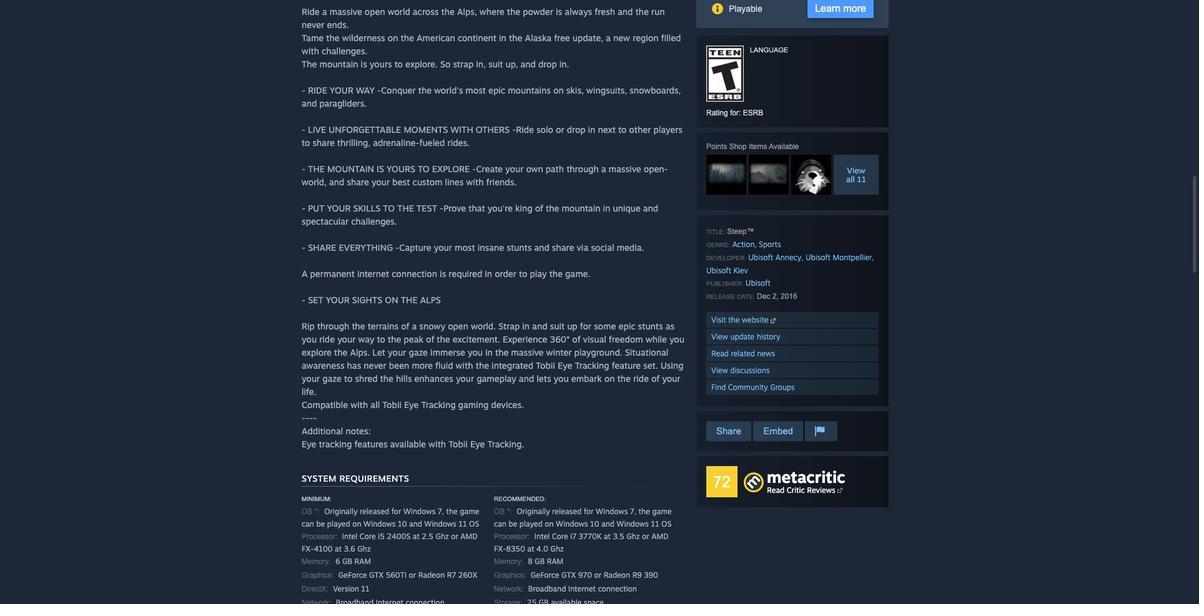 Task type: describe. For each thing, give the bounding box(es) containing it.
view update history
[[711, 332, 781, 342]]

or inside intel core i5 2400s at 2.5 ghz or amd fx-4100 at 3.6 ghz
[[451, 532, 458, 542]]

11 up the 260x
[[459, 520, 467, 529]]

can for intel core i7 3770k at 3.5 ghz or amd fx-8350 at 4.0 ghz
[[494, 520, 507, 529]]

ubisoft right annecy at the top
[[806, 253, 831, 262]]

to inside the ride a massive open world across the alps, where the powder is always fresh and the run never ends. tame the wilderness on the american continent in the alaska free update, a new region filled with challenges. the mountain is yours to explore. so strap in, suit up, and drop in.
[[395, 59, 403, 69]]

community
[[728, 383, 768, 392]]

read critic reviews link
[[767, 486, 836, 495]]

eye down winter
[[558, 360, 572, 371]]

steep™
[[727, 227, 754, 236]]

you're
[[488, 203, 513, 214]]

in inside "- live unforgettable moments with others -ride solo or drop in next to other players to share thrilling, adrenaline-fueled rides."
[[588, 124, 595, 135]]

2 vertical spatial tobii
[[449, 439, 468, 450]]

a inside rip through the terrains of a snowy open world. strap in and suit up for some epic stunts as you ride your way to the peak of the excitement. experience 360° of visual freedom while you explore the alps. let your gaze immerse you in the massive winter playground. situational awareness has never been more fluid with the integrated tobii eye tracking feature set. using your gaze to shred the hills enhances your gameplay and lets you embark on the ride of your life. compatible with all tobii eye tracking gaming devices. ---- additional notes: eye tracking features available with tobii eye tracking.
[[412, 321, 417, 332]]

game for intel core i7 3770k at 3.5 ghz or amd fx-8350 at 4.0 ghz
[[652, 507, 672, 517]]

ubisoft up publisher:
[[706, 266, 731, 275]]

alps,
[[457, 6, 477, 17]]

visual
[[583, 334, 606, 345]]

you down rip
[[302, 334, 317, 345]]

some
[[594, 321, 616, 332]]

the inside the - ride your way -conquer the world's most epic mountains on skis, wingsuits, snowboards, and paragliders.
[[418, 85, 432, 96]]

to right next on the top
[[618, 124, 627, 135]]

challenges. inside the ride a massive open world across the alps, where the powder is always fresh and the run never ends. tame the wilderness on the american continent in the alaska free update, a new region filled with challenges. the mountain is yours to explore. so strap in, suit up, and drop in.
[[322, 46, 368, 56]]

in inside - put your skills to the test -prove that you're king of the mountain in unique and spectacular challenges.
[[603, 203, 610, 214]]

read for read critic reviews
[[767, 486, 785, 495]]

intel core i5 2400s at 2.5 ghz or amd fx-4100 at 3.6 ghz
[[302, 532, 478, 554]]

way
[[358, 334, 375, 345]]

your up life. on the bottom left of the page
[[302, 374, 320, 384]]

title: steep™ genre: action , sports developer: ubisoft annecy , ubisoft montpellier , ubisoft kiev publisher: ubisoft release date: dec 2, 2016
[[706, 227, 874, 301]]

to left play
[[519, 269, 527, 279]]

10 for 2400s
[[398, 520, 407, 529]]

epic inside the - ride your way -conquer the world's most epic mountains on skis, wingsuits, snowboards, and paragliders.
[[488, 85, 505, 96]]

1 vertical spatial ride
[[633, 374, 649, 384]]

- ride your way -conquer the world's most epic mountains on skis, wingsuits, snowboards, and paragliders.
[[302, 85, 681, 109]]

read related news link
[[706, 346, 879, 362]]

visit
[[711, 315, 726, 325]]

run
[[651, 6, 665, 17]]

update
[[731, 332, 755, 342]]

and inside the - ride your way -conquer the world's most epic mountains on skis, wingsuits, snowboards, and paragliders.
[[302, 98, 317, 109]]

continent
[[458, 32, 497, 43]]

rip
[[302, 321, 315, 332]]

in up experience
[[522, 321, 530, 332]]

thrilling,
[[337, 137, 371, 148]]

your for ride
[[330, 85, 353, 96]]

on up 4.0
[[545, 520, 554, 529]]

at left 3.5
[[604, 532, 611, 542]]

world
[[388, 6, 410, 17]]

that
[[469, 203, 485, 214]]

and up 3.5
[[601, 520, 615, 529]]

set.
[[643, 360, 658, 371]]

eye left tracking.
[[470, 439, 485, 450]]

misty mountains image
[[749, 155, 789, 185]]

experience
[[503, 334, 548, 345]]

fresh
[[595, 6, 615, 17]]

massive inside rip through the terrains of a snowy open world. strap in and suit up for some epic stunts as you ride your way to the peak of the excitement. experience 360° of visual freedom while you explore the alps. let your gaze immerse you in the massive winter playground. situational awareness has never been more fluid with the integrated tobii eye tracking feature set. using your gaze to shred the hills enhances your gameplay and lets you embark on the ride of your life. compatible with all tobii eye tracking gaming devices. ---- additional notes: eye tracking features available with tobii eye tracking.
[[511, 347, 544, 358]]

2 horizontal spatial ,
[[872, 254, 874, 262]]

up,
[[506, 59, 518, 69]]

of up peak in the bottom left of the page
[[401, 321, 409, 332]]

view for all
[[847, 166, 866, 176]]

social
[[591, 242, 614, 253]]

esrb
[[743, 109, 764, 117]]

mountain inside the ride a massive open world across the alps, where the powder is always fresh and the run never ends. tame the wilderness on the american continent in the alaska free update, a new region filled with challenges. the mountain is yours to explore. so strap in, suit up, and drop in.
[[320, 59, 358, 69]]

capture
[[399, 242, 431, 253]]

and right "fresh"
[[618, 6, 633, 17]]

your up a permanent internet connection is required in order to play the game.
[[434, 242, 452, 253]]

of down set. at the bottom of page
[[651, 374, 660, 384]]

awareness
[[302, 360, 345, 371]]

find community groups
[[711, 383, 795, 392]]

and left lets
[[519, 374, 534, 384]]

devices.
[[491, 400, 524, 410]]

0 horizontal spatial connection
[[392, 269, 437, 279]]

suit inside rip through the terrains of a snowy open world. strap in and suit up for some epic stunts as you ride your way to the peak of the excitement. experience 360° of visual freedom while you explore the alps. let your gaze immerse you in the massive winter playground. situational awareness has never been more fluid with the integrated tobii eye tracking feature set. using your gaze to shred the hills enhances your gameplay and lets you embark on the ride of your life. compatible with all tobii eye tracking gaming devices. ---- additional notes: eye tracking features available with tobii eye tracking.
[[550, 321, 565, 332]]

originally for 3.6
[[324, 507, 358, 517]]

0 horizontal spatial ,
[[755, 240, 757, 249]]

world.
[[471, 321, 496, 332]]

ride inside "- live unforgettable moments with others -ride solo or drop in next to other players to share thrilling, adrenaline-fueled rides."
[[516, 124, 534, 135]]

you down as
[[670, 334, 685, 345]]

your up friends.
[[505, 164, 524, 174]]

11 inside view all 11
[[857, 174, 866, 184]]

0 horizontal spatial tobii
[[382, 400, 402, 410]]

powder
[[523, 6, 553, 17]]

view for update
[[711, 332, 728, 342]]

ghz right 4.0
[[550, 545, 564, 554]]

with inside the ride a massive open world across the alps, where the powder is always fresh and the run never ends. tame the wilderness on the american continent in the alaska free update, a new region filled with challenges. the mountain is yours to explore. so strap in, suit up, and drop in.
[[302, 46, 319, 56]]

3.6
[[344, 545, 355, 554]]

ride a massive open world across the alps, where the powder is always fresh and the run never ends. tame the wilderness on the american continent in the alaska free update, a new region filled with challenges. the mountain is yours to explore. so strap in, suit up, and drop in.
[[302, 6, 681, 69]]

required
[[449, 269, 482, 279]]

0 vertical spatial tracking
[[575, 360, 609, 371]]

1 horizontal spatial is
[[440, 269, 446, 279]]

visit the website
[[711, 315, 771, 325]]

- live unforgettable moments with others -ride solo or drop in next to other players to share thrilling, adrenaline-fueled rides.
[[302, 124, 683, 148]]

1 horizontal spatial ,
[[802, 254, 804, 262]]

share inside "- live unforgettable moments with others -ride solo or drop in next to other players to share thrilling, adrenaline-fueled rides."
[[313, 137, 335, 148]]

for:
[[730, 109, 741, 117]]

ghz right 3.6
[[357, 545, 371, 554]]

you down excitement.
[[468, 347, 483, 358]]

metacritic
[[767, 467, 846, 487]]

insane
[[478, 242, 504, 253]]

ubisoft annecy link
[[748, 253, 802, 262]]

rip through the terrains of a snowy open world. strap in and suit up for some epic stunts as you ride your way to the peak of the excitement. experience 360° of visual freedom while you explore the alps. let your gaze immerse you in the massive winter playground. situational awareness has never been more fluid with the integrated tobii eye tracking feature set. using your gaze to shred the hills enhances your gameplay and lets you embark on the ride of your life. compatible with all tobii eye tracking gaming devices. ---- additional notes: eye tracking features available with tobii eye tracking.
[[302, 321, 685, 450]]

reviews
[[807, 486, 836, 495]]

of inside - put your skills to the test -prove that you're king of the mountain in unique and spectacular challenges.
[[535, 203, 543, 214]]

you right lets
[[554, 374, 569, 384]]

and up experience
[[532, 321, 547, 332]]

at left 3.6
[[335, 545, 342, 554]]

tame
[[302, 32, 324, 43]]

tracking.
[[488, 439, 524, 450]]

king
[[515, 203, 533, 214]]

drop inside the ride a massive open world across the alps, where the powder is always fresh and the run never ends. tame the wilderness on the american continent in the alaska free update, a new region filled with challenges. the mountain is yours to explore. so strap in, suit up, and drop in.
[[538, 59, 557, 69]]

via
[[577, 242, 589, 253]]

the for - put your skills to the test -prove that you're king of the mountain in unique and spectacular challenges.
[[397, 203, 414, 214]]

intel core i7 3770k at 3.5 ghz or amd fx-8350 at 4.0 ghz
[[494, 532, 669, 554]]

discussions
[[731, 366, 770, 375]]

action link
[[732, 240, 755, 249]]

4100
[[314, 545, 333, 554]]

shop
[[729, 142, 747, 151]]

always
[[565, 6, 592, 17]]

gb for 3.6
[[342, 557, 352, 567]]

lines
[[445, 177, 464, 187]]

os *: for intel core i7 3770k at 3.5 ghz or amd fx-8350 at 4.0 ghz
[[494, 508, 512, 517]]

0 vertical spatial more
[[844, 3, 866, 14]]

gtx for 11
[[369, 571, 384, 580]]

and up play
[[534, 242, 550, 253]]

originally released for windows 7, the game can be played on windows 10 and windows 11 os for 3770k
[[494, 507, 672, 529]]

a left the new
[[606, 32, 611, 43]]

geforce for 6
[[338, 571, 367, 580]]

ubisoft down sports link
[[748, 253, 773, 262]]

- the mountain is yours to explore -create your own path through a massive open- world, and share your best custom lines with friends.
[[302, 164, 668, 187]]

r7
[[447, 571, 456, 580]]

at left 4.0
[[527, 545, 534, 554]]

:surpbeaver: image
[[791, 155, 831, 195]]

with right the fluid
[[456, 360, 473, 371]]

your for put
[[327, 203, 351, 214]]

in inside the ride a massive open world across the alps, where the powder is always fresh and the run never ends. tame the wilderness on the american continent in the alaska free update, a new region filled with challenges. the mountain is yours to explore. so strap in, suit up, and drop in.
[[499, 32, 507, 43]]

items
[[749, 142, 767, 151]]

connection inside memory: 8 gb ram graphics: geforce gtx 970 or radeon r9 390 network: broadband internet connection
[[598, 585, 637, 594]]

ubisoft up dec at the top right of page
[[746, 279, 771, 288]]

alps.
[[350, 347, 370, 358]]

solo
[[537, 124, 553, 135]]

ends.
[[327, 19, 349, 30]]

dec
[[757, 292, 770, 301]]

260x
[[458, 571, 477, 580]]

your up "been"
[[388, 347, 406, 358]]

eye down 'hills'
[[404, 400, 419, 410]]

sights
[[352, 295, 382, 305]]

most inside the - ride your way -conquer the world's most epic mountains on skis, wingsuits, snowboards, and paragliders.
[[466, 85, 486, 96]]

core for i7
[[552, 532, 568, 542]]

history
[[757, 332, 781, 342]]

on inside rip through the terrains of a snowy open world. strap in and suit up for some epic stunts as you ride your way to the peak of the excitement. experience 360° of visual freedom while you explore the alps. let your gaze immerse you in the massive winter playground. situational awareness has never been more fluid with the integrated tobii eye tracking feature set. using your gaze to shred the hills enhances your gameplay and lets you embark on the ride of your life. compatible with all tobii eye tracking gaming devices. ---- additional notes: eye tracking features available with tobii eye tracking.
[[604, 374, 615, 384]]

can for intel core i5 2400s at 2.5 ghz or amd fx-4100 at 3.6 ghz
[[302, 520, 314, 529]]

ride
[[308, 85, 327, 96]]

game for intel core i5 2400s at 2.5 ghz or amd fx-4100 at 3.6 ghz
[[460, 507, 479, 517]]

your up gaming
[[456, 374, 474, 384]]

skis,
[[566, 85, 584, 96]]

wilderness
[[342, 32, 385, 43]]

immerse
[[430, 347, 465, 358]]

feature
[[612, 360, 641, 371]]

been
[[389, 360, 409, 371]]

of down snowy
[[426, 334, 434, 345]]

tracking
[[319, 439, 352, 450]]

- set your sights on the alps
[[302, 295, 441, 305]]

1 vertical spatial gaze
[[323, 374, 342, 384]]

mountain inside - put your skills to the test -prove that you're king of the mountain in unique and spectacular challenges.
[[562, 203, 601, 214]]

so
[[440, 59, 451, 69]]

epic inside rip through the terrains of a snowy open world. strap in and suit up for some epic stunts as you ride your way to the peak of the excitement. experience 360° of visual freedom while you explore the alps. let your gaze immerse you in the massive winter playground. situational awareness has never been more fluid with the integrated tobii eye tracking feature set. using your gaze to shred the hills enhances your gameplay and lets you embark on the ride of your life. compatible with all tobii eye tracking gaming devices. ---- additional notes: eye tracking features available with tobii eye tracking.
[[619, 321, 636, 332]]

a inside - the mountain is yours to explore -create your own path through a massive open- world, and share your best custom lines with friends.
[[601, 164, 606, 174]]

unique
[[613, 203, 641, 214]]

explore.
[[405, 59, 438, 69]]

all inside rip through the terrains of a snowy open world. strap in and suit up for some epic stunts as you ride your way to the peak of the excitement. experience 360° of visual freedom while you explore the alps. let your gaze immerse you in the massive winter playground. situational awareness has never been more fluid with the integrated tobii eye tracking feature set. using your gaze to shred the hills enhances your gameplay and lets you embark on the ride of your life. compatible with all tobii eye tracking gaming devices. ---- additional notes: eye tracking features available with tobii eye tracking.
[[371, 400, 380, 410]]

graphics: for version 11
[[302, 572, 334, 580]]

gb for 4.0
[[535, 557, 545, 567]]

processor: for 4100
[[302, 533, 338, 542]]

the
[[302, 59, 317, 69]]

situational
[[625, 347, 668, 358]]

0 vertical spatial tobii
[[536, 360, 555, 371]]

your down using
[[662, 374, 681, 384]]

read critic reviews
[[767, 486, 836, 495]]

be for intel core i7 3770k at 3.5 ghz or amd fx-8350 at 4.0 ghz
[[509, 520, 517, 529]]

for for intel core i7 3770k at 3.5 ghz or amd fx-8350 at 4.0 ghz
[[584, 507, 594, 517]]

suit inside the ride a massive open world across the alps, where the powder is always fresh and the run never ends. tame the wilderness on the american continent in the alaska free update, a new region filled with challenges. the mountain is yours to explore. so strap in, suit up, and drop in.
[[488, 59, 503, 69]]

your up alps.
[[337, 334, 356, 345]]

to down has on the bottom of page
[[344, 374, 353, 384]]

share link
[[706, 422, 751, 442]]

explore
[[302, 347, 332, 358]]

ghz right 3.5
[[627, 532, 640, 542]]

0 vertical spatial ride
[[319, 334, 335, 345]]

all inside view all 11
[[846, 174, 855, 184]]

unforgettable
[[329, 124, 401, 135]]

friends.
[[486, 177, 517, 187]]

and inside - put your skills to the test -prove that you're king of the mountain in unique and spectacular challenges.
[[643, 203, 658, 214]]

related
[[731, 349, 755, 359]]

view for discussions
[[711, 366, 728, 375]]

and up 2.5
[[409, 520, 422, 529]]

kiev
[[734, 266, 748, 275]]



Task type: locate. For each thing, give the bounding box(es) containing it.
date:
[[737, 294, 755, 300]]

shred
[[355, 374, 378, 384]]

with down the create
[[466, 177, 484, 187]]

ride
[[302, 6, 320, 17], [516, 124, 534, 135]]

and right up,
[[521, 59, 536, 69]]

0 horizontal spatial to
[[383, 203, 395, 214]]

intel up 3.6
[[342, 532, 357, 542]]

sports
[[759, 240, 781, 249]]

originally released for windows 7, the game can be played on windows 10 and windows 11 os for 2400s
[[302, 507, 479, 529]]

geforce up "broadband"
[[531, 571, 559, 580]]

1 horizontal spatial drop
[[567, 124, 586, 135]]

2 processor: from the left
[[494, 533, 530, 542]]

in.
[[559, 59, 569, 69]]

memory: for 4100
[[302, 558, 331, 567]]

is left required
[[440, 269, 446, 279]]

intel inside intel core i5 2400s at 2.5 ghz or amd fx-4100 at 3.6 ghz
[[342, 532, 357, 542]]

the
[[308, 164, 325, 174], [397, 203, 414, 214], [401, 295, 418, 305]]

media.
[[617, 242, 644, 253]]

geforce for 8
[[531, 571, 559, 580]]

1 horizontal spatial os *:
[[494, 508, 512, 517]]

1 originally released for windows 7, the game can be played on windows 10 and windows 11 os from the left
[[302, 507, 479, 529]]

available
[[390, 439, 426, 450]]

gtx inside memory: 8 gb ram graphics: geforce gtx 970 or radeon r9 390 network: broadband internet connection
[[562, 571, 576, 580]]

- share everything -capture your most insane stunts and share via social media.
[[302, 242, 644, 253]]

1 10 from the left
[[398, 520, 407, 529]]

2 gb from the left
[[535, 557, 545, 567]]

7, for 3.5
[[630, 507, 637, 517]]

*: down minimum:
[[315, 508, 320, 517]]

core inside intel core i5 2400s at 2.5 ghz or amd fx-4100 at 3.6 ghz
[[360, 532, 376, 542]]

for inside rip through the terrains of a snowy open world. strap in and suit up for some epic stunts as you ride your way to the peak of the excitement. experience 360° of visual freedom while you explore the alps. let your gaze immerse you in the massive winter playground. situational awareness has never been more fluid with the integrated tobii eye tracking feature set. using your gaze to shred the hills enhances your gameplay and lets you embark on the ride of your life. compatible with all tobii eye tracking gaming devices. ---- additional notes: eye tracking features available with tobii eye tracking.
[[580, 321, 592, 332]]

0 horizontal spatial amd
[[461, 532, 478, 542]]

1 horizontal spatial all
[[846, 174, 855, 184]]

11 inside memory: 6 gb ram graphics: geforce gtx 560ti or radeon r7 260x directx: version 11
[[361, 585, 370, 594]]

the inside - put your skills to the test -prove that you're king of the mountain in unique and spectacular challenges.
[[546, 203, 559, 214]]

1 horizontal spatial to
[[418, 164, 430, 174]]

players
[[654, 124, 683, 135]]

originally down minimum:
[[324, 507, 358, 517]]

graphics: up directx: on the left bottom of page
[[302, 572, 334, 580]]

life.
[[302, 387, 317, 397]]

2 core from the left
[[552, 532, 568, 542]]

live
[[308, 124, 326, 135]]

never inside rip through the terrains of a snowy open world. strap in and suit up for some epic stunts as you ride your way to the peak of the excitement. experience 360° of visual freedom while you explore the alps. let your gaze immerse you in the massive winter playground. situational awareness has never been more fluid with the integrated tobii eye tracking feature set. using your gaze to shred the hills enhances your gameplay and lets you embark on the ride of your life. compatible with all tobii eye tracking gaming devices. ---- additional notes: eye tracking features available with tobii eye tracking.
[[364, 360, 386, 371]]

alaska
[[525, 32, 552, 43]]

0 horizontal spatial mountain
[[320, 59, 358, 69]]

view inside view all 11
[[847, 166, 866, 176]]

1 can from the left
[[302, 520, 314, 529]]

intel for 3.6
[[342, 532, 357, 542]]

never inside the ride a massive open world across the alps, where the powder is always fresh and the run never ends. tame the wilderness on the american continent in the alaska free update, a new region filled with challenges. the mountain is yours to explore. so strap in, suit up, and drop in.
[[302, 19, 324, 30]]

2 radeon from the left
[[604, 571, 630, 580]]

1 horizontal spatial game
[[652, 507, 672, 517]]

memory: for 8350
[[494, 558, 523, 567]]

1 vertical spatial to
[[383, 203, 395, 214]]

amd for intel core i7 3770k at 3.5 ghz or amd fx-8350 at 4.0 ghz
[[652, 532, 669, 542]]

1 vertical spatial the
[[397, 203, 414, 214]]

test
[[417, 203, 437, 214]]

your up spectacular
[[327, 203, 351, 214]]

graphics: up network:
[[494, 572, 526, 580]]

970
[[578, 571, 592, 580]]

read left related
[[711, 349, 729, 359]]

mountains
[[508, 85, 551, 96]]

ram for 8 gb ram
[[547, 557, 564, 567]]

ram
[[355, 557, 371, 567], [547, 557, 564, 567]]

radeon for r7
[[418, 571, 445, 580]]

drop inside "- live unforgettable moments with others -ride solo or drop in next to other players to share thrilling, adrenaline-fueled rides."
[[567, 124, 586, 135]]

tobii down 'hills'
[[382, 400, 402, 410]]

0 horizontal spatial played
[[327, 520, 350, 529]]

fueled
[[419, 137, 445, 148]]

tobii down gaming
[[449, 439, 468, 450]]

0 horizontal spatial os *:
[[302, 508, 320, 517]]

graphics: for broadband internet connection
[[494, 572, 526, 580]]

2 vertical spatial share
[[552, 242, 574, 253]]

os *: down recommended:
[[494, 508, 512, 517]]

most down "in,"
[[466, 85, 486, 96]]

tracking up embark
[[575, 360, 609, 371]]

1 ram from the left
[[355, 557, 371, 567]]

eye down the additional
[[302, 439, 316, 450]]

through right rip
[[317, 321, 349, 332]]

ram down 3.6
[[355, 557, 371, 567]]

read for read related news
[[711, 349, 729, 359]]

connection down r9
[[598, 585, 637, 594]]

1 horizontal spatial radeon
[[604, 571, 630, 580]]

2 geforce from the left
[[531, 571, 559, 580]]

0 horizontal spatial stunts
[[507, 242, 532, 253]]

1 fx- from the left
[[302, 545, 314, 554]]

other
[[629, 124, 651, 135]]

core inside intel core i7 3770k at 3.5 ghz or amd fx-8350 at 4.0 ghz
[[552, 532, 568, 542]]

to inside - put your skills to the test -prove that you're king of the mountain in unique and spectacular challenges.
[[383, 203, 395, 214]]

released for i5
[[360, 507, 389, 517]]

the inside - the mountain is yours to explore -create your own path through a massive open- world, and share your best custom lines with friends.
[[308, 164, 325, 174]]

memory:
[[302, 558, 331, 567], [494, 558, 523, 567]]

1 game from the left
[[460, 507, 479, 517]]

released up i7 at the left bottom
[[552, 507, 582, 517]]

1 gtx from the left
[[369, 571, 384, 580]]

0 horizontal spatial gtx
[[369, 571, 384, 580]]

open-
[[644, 164, 668, 174]]

0 horizontal spatial never
[[302, 19, 324, 30]]

on inside the ride a massive open world across the alps, where the powder is always fresh and the run never ends. tame the wilderness on the american continent in the alaska free update, a new region filled with challenges. the mountain is yours to explore. so strap in, suit up, and drop in.
[[388, 32, 398, 43]]

features
[[354, 439, 388, 450]]

genre:
[[706, 242, 730, 249]]

suit up 360°
[[550, 321, 565, 332]]

through right path
[[567, 164, 599, 174]]

frozen trees image
[[706, 155, 746, 185]]

requirements
[[339, 473, 409, 484]]

fx- inside intel core i5 2400s at 2.5 ghz or amd fx-4100 at 3.6 ghz
[[302, 545, 314, 554]]

2 released from the left
[[552, 507, 582, 517]]

processor: for 8350
[[494, 533, 530, 542]]

0 horizontal spatial *:
[[315, 508, 320, 517]]

gameplay
[[477, 374, 516, 384]]

on left skis,
[[553, 85, 564, 96]]

1 intel from the left
[[342, 532, 357, 542]]

0 horizontal spatial core
[[360, 532, 376, 542]]

with up the at left top
[[302, 46, 319, 56]]

through
[[567, 164, 599, 174], [317, 321, 349, 332]]

learn more link
[[808, 0, 874, 18]]

1 horizontal spatial epic
[[619, 321, 636, 332]]

10 for 3770k
[[590, 520, 599, 529]]

0 vertical spatial connection
[[392, 269, 437, 279]]

1 vertical spatial open
[[448, 321, 468, 332]]

your down "is"
[[372, 177, 390, 187]]

radeon for r9
[[604, 571, 630, 580]]

1 processor: from the left
[[302, 533, 338, 542]]

with
[[451, 124, 473, 135]]

alps
[[420, 295, 441, 305]]

best
[[392, 177, 410, 187]]

additional
[[302, 426, 343, 437]]

ubisoft link
[[746, 279, 771, 288]]

to up custom
[[418, 164, 430, 174]]

ram inside memory: 6 gb ram graphics: geforce gtx 560ti or radeon r7 260x directx: version 11
[[355, 557, 371, 567]]

view down visit
[[711, 332, 728, 342]]

never
[[302, 19, 324, 30], [364, 360, 386, 371]]

system requirements
[[302, 473, 409, 484]]

2 memory: from the left
[[494, 558, 523, 567]]

is left 'yours' at top
[[361, 59, 367, 69]]

0 horizontal spatial suit
[[488, 59, 503, 69]]

7, for 2.5
[[438, 507, 444, 517]]

1 vertical spatial most
[[455, 242, 475, 253]]

originally down recommended:
[[517, 507, 550, 517]]

amd inside intel core i7 3770k at 3.5 ghz or amd fx-8350 at 4.0 ghz
[[652, 532, 669, 542]]

through inside rip through the terrains of a snowy open world. strap in and suit up for some epic stunts as you ride your way to the peak of the excitement. experience 360° of visual freedom while you explore the alps. let your gaze immerse you in the massive winter playground. situational awareness has never been more fluid with the integrated tobii eye tracking feature set. using your gaze to shred the hills enhances your gameplay and lets you embark on the ride of your life. compatible with all tobii eye tracking gaming devices. ---- additional notes: eye tracking features available with tobii eye tracking.
[[317, 321, 349, 332]]

massive left open-
[[609, 164, 641, 174]]

0 horizontal spatial through
[[317, 321, 349, 332]]

to down live
[[302, 137, 310, 148]]

1 horizontal spatial processor:
[[494, 533, 530, 542]]

1 vertical spatial ride
[[516, 124, 534, 135]]

gtx inside memory: 6 gb ram graphics: geforce gtx 560ti or radeon r7 260x directx: version 11
[[369, 571, 384, 580]]

broadband
[[528, 585, 566, 594]]

more
[[844, 3, 866, 14], [412, 360, 433, 371]]

played up 3.6
[[327, 520, 350, 529]]

intel inside intel core i7 3770k at 3.5 ghz or amd fx-8350 at 4.0 ghz
[[535, 532, 550, 542]]

0 vertical spatial view
[[847, 166, 866, 176]]

10 up 3770k
[[590, 520, 599, 529]]

ubisoft montpellier link
[[806, 253, 872, 262]]

released for i7
[[552, 507, 582, 517]]

1 released from the left
[[360, 507, 389, 517]]

1 vertical spatial read
[[767, 486, 785, 495]]

*: for intel core i7 3770k at 3.5 ghz or amd fx-8350 at 4.0 ghz
[[507, 508, 512, 517]]

1 *: from the left
[[315, 508, 320, 517]]

1 be from the left
[[316, 520, 325, 529]]

memory: down 8350 on the left bottom
[[494, 558, 523, 567]]

radeon inside memory: 8 gb ram graphics: geforce gtx 970 or radeon r9 390 network: broadband internet connection
[[604, 571, 630, 580]]

2 originally released for windows 7, the game can be played on windows 10 and windows 11 os from the left
[[494, 507, 672, 529]]

0 vertical spatial drop
[[538, 59, 557, 69]]

played for 4.0
[[520, 520, 543, 529]]

*: for intel core i5 2400s at 2.5 ghz or amd fx-4100 at 3.6 ghz
[[315, 508, 320, 517]]

0 vertical spatial stunts
[[507, 242, 532, 253]]

0 horizontal spatial all
[[371, 400, 380, 410]]

1 radeon from the left
[[418, 571, 445, 580]]

for up 2400s
[[391, 507, 401, 517]]

2 can from the left
[[494, 520, 507, 529]]

processor: up 4100
[[302, 533, 338, 542]]

can down minimum:
[[302, 520, 314, 529]]

7, up intel core i7 3770k at 3.5 ghz or amd fx-8350 at 4.0 ghz at the bottom
[[630, 507, 637, 517]]

ubisoft
[[748, 253, 773, 262], [806, 253, 831, 262], [706, 266, 731, 275], [746, 279, 771, 288]]

with right available
[[429, 439, 446, 450]]

share down live
[[313, 137, 335, 148]]

0 horizontal spatial originally released for windows 7, the game can be played on windows 10 and windows 11 os
[[302, 507, 479, 529]]

open
[[365, 6, 385, 17], [448, 321, 468, 332]]

of right king
[[535, 203, 543, 214]]

0 vertical spatial through
[[567, 164, 599, 174]]

stunts
[[507, 242, 532, 253], [638, 321, 663, 332]]

connection down capture
[[392, 269, 437, 279]]

gaze down peak in the bottom left of the page
[[409, 347, 428, 358]]

0 vertical spatial never
[[302, 19, 324, 30]]

0 vertical spatial the
[[308, 164, 325, 174]]

order
[[495, 269, 517, 279]]

graphics: inside memory: 8 gb ram graphics: geforce gtx 970 or radeon r9 390 network: broadband internet connection
[[494, 572, 526, 580]]

560ti
[[386, 571, 407, 580]]

integrated
[[492, 360, 533, 371]]

critic
[[787, 486, 805, 495]]

where
[[480, 6, 505, 17]]

more right learn
[[844, 3, 866, 14]]

while
[[646, 334, 667, 345]]

originally for 4.0
[[517, 507, 550, 517]]

1 horizontal spatial originally released for windows 7, the game can be played on windows 10 and windows 11 os
[[494, 507, 672, 529]]

to inside - the mountain is yours to explore -create your own path through a massive open- world, and share your best custom lines with friends.
[[418, 164, 430, 174]]

fx- for 4100
[[302, 545, 314, 554]]

0 vertical spatial most
[[466, 85, 486, 96]]

epic up freedom
[[619, 321, 636, 332]]

gb inside memory: 6 gb ram graphics: geforce gtx 560ti or radeon r7 260x directx: version 11
[[342, 557, 352, 567]]

region
[[633, 32, 659, 43]]

your inside the - ride your way -conquer the world's most epic mountains on skis, wingsuits, snowboards, and paragliders.
[[330, 85, 353, 96]]

in,
[[476, 59, 486, 69]]

0 vertical spatial ride
[[302, 6, 320, 17]]

os *: for intel core i5 2400s at 2.5 ghz or amd fx-4100 at 3.6 ghz
[[302, 508, 320, 517]]

1 vertical spatial tobii
[[382, 400, 402, 410]]

1 vertical spatial through
[[317, 321, 349, 332]]

notes:
[[346, 426, 371, 437]]

1 vertical spatial is
[[361, 59, 367, 69]]

1 vertical spatial massive
[[609, 164, 641, 174]]

1 horizontal spatial released
[[552, 507, 582, 517]]

gb inside memory: 8 gb ram graphics: geforce gtx 970 or radeon r9 390 network: broadband internet connection
[[535, 557, 545, 567]]

1 horizontal spatial massive
[[511, 347, 544, 358]]

2 graphics: from the left
[[494, 572, 526, 580]]

can up 8350 on the left bottom
[[494, 520, 507, 529]]

1 horizontal spatial core
[[552, 532, 568, 542]]

amd for intel core i5 2400s at 2.5 ghz or amd fx-4100 at 3.6 ghz
[[461, 532, 478, 542]]

geforce inside memory: 6 gb ram graphics: geforce gtx 560ti or radeon r7 260x directx: version 11
[[338, 571, 367, 580]]

game.
[[565, 269, 591, 279]]

playground.
[[574, 347, 623, 358]]

0 horizontal spatial gb
[[342, 557, 352, 567]]

radeon
[[418, 571, 445, 580], [604, 571, 630, 580]]

1 played from the left
[[327, 520, 350, 529]]

the for - set your sights on the alps
[[401, 295, 418, 305]]

language
[[750, 46, 788, 54]]

0 horizontal spatial 7,
[[438, 507, 444, 517]]

1 os *: from the left
[[302, 508, 320, 517]]

gtx left 970
[[562, 571, 576, 580]]

2 amd from the left
[[652, 532, 669, 542]]

0 horizontal spatial drop
[[538, 59, 557, 69]]

1 horizontal spatial more
[[844, 3, 866, 14]]

11 up 390
[[651, 520, 659, 529]]

1 horizontal spatial gb
[[535, 557, 545, 567]]

on down feature
[[604, 374, 615, 384]]

1 horizontal spatial tobii
[[449, 439, 468, 450]]

tracking
[[575, 360, 609, 371], [421, 400, 456, 410]]

paragliders.
[[319, 98, 367, 109]]

released
[[360, 507, 389, 517], [552, 507, 582, 517]]

drop left in.
[[538, 59, 557, 69]]

suit
[[488, 59, 503, 69], [550, 321, 565, 332]]

gtx for internet
[[562, 571, 576, 580]]

a up ends.
[[322, 6, 327, 17]]

mountain up via
[[562, 203, 601, 214]]

ghz right 2.5
[[436, 532, 449, 542]]

of down up
[[572, 334, 581, 345]]

0 vertical spatial all
[[846, 174, 855, 184]]

1 vertical spatial tracking
[[421, 400, 456, 410]]

1 horizontal spatial suit
[[550, 321, 565, 332]]

1 horizontal spatial gaze
[[409, 347, 428, 358]]

0 horizontal spatial ride
[[319, 334, 335, 345]]

2 vertical spatial the
[[401, 295, 418, 305]]

1 horizontal spatial memory:
[[494, 558, 523, 567]]

challenges.
[[322, 46, 368, 56], [351, 216, 397, 227]]

way
[[356, 85, 375, 96]]

gb
[[342, 557, 352, 567], [535, 557, 545, 567]]

1 horizontal spatial ride
[[633, 374, 649, 384]]

on
[[388, 32, 398, 43], [553, 85, 564, 96], [604, 374, 615, 384], [352, 520, 361, 529], [545, 520, 554, 529]]

1 horizontal spatial mountain
[[562, 203, 601, 214]]

adrenaline-
[[373, 137, 419, 148]]

system
[[302, 473, 337, 484]]

challenges. down wilderness
[[322, 46, 368, 56]]

view up find
[[711, 366, 728, 375]]

or inside memory: 6 gb ram graphics: geforce gtx 560ti or radeon r7 260x directx: version 11
[[409, 571, 416, 580]]

0 horizontal spatial can
[[302, 520, 314, 529]]

1 memory: from the left
[[302, 558, 331, 567]]

ram inside memory: 8 gb ram graphics: geforce gtx 970 or radeon r9 390 network: broadband internet connection
[[547, 557, 564, 567]]

open inside rip through the terrains of a snowy open world. strap in and suit up for some epic stunts as you ride your way to the peak of the excitement. experience 360° of visual freedom while you explore the alps. let your gaze immerse you in the massive winter playground. situational awareness has never been more fluid with the integrated tobii eye tracking feature set. using your gaze to shred the hills enhances your gameplay and lets you embark on the ride of your life. compatible with all tobii eye tracking gaming devices. ---- additional notes: eye tracking features available with tobii eye tracking.
[[448, 321, 468, 332]]

in left "order"
[[485, 269, 492, 279]]

for up 3770k
[[584, 507, 594, 517]]

0 horizontal spatial graphics:
[[302, 572, 334, 580]]

through inside - the mountain is yours to explore -create your own path through a massive open- world, and share your best custom lines with friends.
[[567, 164, 599, 174]]

your for set
[[326, 295, 350, 305]]

radeon left r9
[[604, 571, 630, 580]]

0 horizontal spatial 10
[[398, 520, 407, 529]]

0 horizontal spatial processor:
[[302, 533, 338, 542]]

fx- for 8350
[[494, 545, 506, 554]]

played down recommended:
[[520, 520, 543, 529]]

0 vertical spatial share
[[313, 137, 335, 148]]

challenges. inside - put your skills to the test -prove that you're king of the mountain in unique and spectacular challenges.
[[351, 216, 397, 227]]

1 horizontal spatial 10
[[590, 520, 599, 529]]

your inside - put your skills to the test -prove that you're king of the mountain in unique and spectacular challenges.
[[327, 203, 351, 214]]

open inside the ride a massive open world across the alps, where the powder is always fresh and the run never ends. tame the wilderness on the american continent in the alaska free update, a new region filled with challenges. the mountain is yours to explore. so strap in, suit up, and drop in.
[[365, 6, 385, 17]]

2 vertical spatial view
[[711, 366, 728, 375]]

originally released for windows 7, the game can be played on windows 10 and windows 11 os up 3770k
[[494, 507, 672, 529]]

1 horizontal spatial can
[[494, 520, 507, 529]]

1 geforce from the left
[[338, 571, 367, 580]]

1 vertical spatial suit
[[550, 321, 565, 332]]

geforce inside memory: 8 gb ram graphics: geforce gtx 970 or radeon r9 390 network: broadband internet connection
[[531, 571, 559, 580]]

2 ram from the left
[[547, 557, 564, 567]]

ride inside the ride a massive open world across the alps, where the powder is always fresh and the run never ends. tame the wilderness on the american continent in the alaska free update, a new region filled with challenges. the mountain is yours to explore. so strap in, suit up, and drop in.
[[302, 6, 320, 17]]

be for intel core i5 2400s at 2.5 ghz or amd fx-4100 at 3.6 ghz
[[316, 520, 325, 529]]

on up 3.6
[[352, 520, 361, 529]]

tracking down enhances
[[421, 400, 456, 410]]

massive inside - the mountain is yours to explore -create your own path through a massive open- world, and share your best custom lines with friends.
[[609, 164, 641, 174]]

1 amd from the left
[[461, 532, 478, 542]]

core for i5
[[360, 532, 376, 542]]

390
[[644, 571, 658, 580]]

your right set
[[326, 295, 350, 305]]

2 fx- from the left
[[494, 545, 506, 554]]

1 gb from the left
[[342, 557, 352, 567]]

radeon inside memory: 6 gb ram graphics: geforce gtx 560ti or radeon r7 260x directx: version 11
[[418, 571, 445, 580]]

graphics: inside memory: 6 gb ram graphics: geforce gtx 560ti or radeon r7 260x directx: version 11
[[302, 572, 334, 580]]

massive inside the ride a massive open world across the alps, where the powder is always fresh and the run never ends. tame the wilderness on the american continent in the alaska free update, a new region filled with challenges. the mountain is yours to explore. so strap in, suit up, and drop in.
[[330, 6, 362, 17]]

and down ride
[[302, 98, 317, 109]]

or inside memory: 8 gb ram graphics: geforce gtx 970 or radeon r9 390 network: broadband internet connection
[[594, 571, 602, 580]]

drop left next on the top
[[567, 124, 586, 135]]

*: down recommended:
[[507, 508, 512, 517]]

fx-
[[302, 545, 314, 554], [494, 545, 506, 554]]

in left unique
[[603, 203, 610, 214]]

to down terrains
[[377, 334, 385, 345]]

freedom
[[609, 334, 643, 345]]

play
[[530, 269, 547, 279]]

1 core from the left
[[360, 532, 376, 542]]

11
[[857, 174, 866, 184], [459, 520, 467, 529], [651, 520, 659, 529], [361, 585, 370, 594]]

0 horizontal spatial game
[[460, 507, 479, 517]]

on inside the - ride your way -conquer the world's most epic mountains on skis, wingsuits, snowboards, and paragliders.
[[553, 85, 564, 96]]

put
[[308, 203, 325, 214]]

american
[[417, 32, 455, 43]]

the left test
[[397, 203, 414, 214]]

or inside intel core i7 3770k at 3.5 ghz or amd fx-8350 at 4.0 ghz
[[642, 532, 649, 542]]

0 horizontal spatial share
[[313, 137, 335, 148]]

1 7, from the left
[[438, 507, 444, 517]]

share down mountain
[[347, 177, 369, 187]]

be
[[316, 520, 325, 529], [509, 520, 517, 529]]

2 intel from the left
[[535, 532, 550, 542]]

2 game from the left
[[652, 507, 672, 517]]

2 be from the left
[[509, 520, 517, 529]]

0 horizontal spatial originally
[[324, 507, 358, 517]]

and inside - the mountain is yours to explore -create your own path through a massive open- world, and share your best custom lines with friends.
[[329, 177, 344, 187]]

1 originally from the left
[[324, 507, 358, 517]]

intel
[[342, 532, 357, 542], [535, 532, 550, 542]]

radeon left the r7
[[418, 571, 445, 580]]

2 gtx from the left
[[562, 571, 576, 580]]

or right 2.5
[[451, 532, 458, 542]]

7, up intel core i5 2400s at 2.5 ghz or amd fx-4100 at 3.6 ghz
[[438, 507, 444, 517]]

available
[[769, 142, 799, 151]]

view all 11
[[846, 166, 866, 184]]

directx:
[[302, 585, 328, 594]]

ram for 6 gb ram
[[355, 557, 371, 567]]

1 vertical spatial mountain
[[562, 203, 601, 214]]

0 horizontal spatial geforce
[[338, 571, 367, 580]]

filled
[[661, 32, 681, 43]]

0 horizontal spatial open
[[365, 6, 385, 17]]

2 os *: from the left
[[494, 508, 512, 517]]

gaze down 'awareness'
[[323, 374, 342, 384]]

fx- inside intel core i7 3770k at 3.5 ghz or amd fx-8350 at 4.0 ghz
[[494, 545, 506, 554]]

2 horizontal spatial is
[[556, 6, 562, 17]]

2 7, from the left
[[630, 507, 637, 517]]

recommended:
[[494, 496, 546, 503]]

and down mountain
[[329, 177, 344, 187]]

1 horizontal spatial share
[[347, 177, 369, 187]]

with up notes:
[[351, 400, 368, 410]]

never up tame
[[302, 19, 324, 30]]

share inside - the mountain is yours to explore -create your own path through a massive open- world, and share your best custom lines with friends.
[[347, 177, 369, 187]]

with inside - the mountain is yours to explore -create your own path through a massive open- world, and share your best custom lines with friends.
[[466, 177, 484, 187]]

1 vertical spatial share
[[347, 177, 369, 187]]

the inside - put your skills to the test -prove that you're king of the mountain in unique and spectacular challenges.
[[397, 203, 414, 214]]

amd inside intel core i5 2400s at 2.5 ghz or amd fx-4100 at 3.6 ghz
[[461, 532, 478, 542]]

read related news
[[711, 349, 775, 359]]

1 vertical spatial never
[[364, 360, 386, 371]]

1 horizontal spatial through
[[567, 164, 599, 174]]

0 horizontal spatial more
[[412, 360, 433, 371]]

or inside "- live unforgettable moments with others -ride solo or drop in next to other players to share thrilling, adrenaline-fueled rides."
[[556, 124, 564, 135]]

1 vertical spatial connection
[[598, 585, 637, 594]]

strap
[[453, 59, 474, 69]]

embed
[[764, 426, 793, 437]]

2 10 from the left
[[590, 520, 599, 529]]

2 vertical spatial massive
[[511, 347, 544, 358]]

for for intel core i5 2400s at 2.5 ghz or amd fx-4100 at 3.6 ghz
[[391, 507, 401, 517]]

intel for 4.0
[[535, 532, 550, 542]]

1 vertical spatial epic
[[619, 321, 636, 332]]

processor: up 8350 on the left bottom
[[494, 533, 530, 542]]

developer:
[[706, 255, 746, 262]]

2 originally from the left
[[517, 507, 550, 517]]

your
[[330, 85, 353, 96], [327, 203, 351, 214], [326, 295, 350, 305]]

played for 3.6
[[327, 520, 350, 529]]

is left always at top
[[556, 6, 562, 17]]

or right 3.5
[[642, 532, 649, 542]]

at left 2.5
[[413, 532, 420, 542]]

1 vertical spatial drop
[[567, 124, 586, 135]]

2 *: from the left
[[507, 508, 512, 517]]

release
[[706, 294, 735, 300]]

2 played from the left
[[520, 520, 543, 529]]

stunts inside rip through the terrains of a snowy open world. strap in and suit up for some epic stunts as you ride your way to the peak of the excitement. experience 360° of visual freedom while you explore the alps. let your gaze immerse you in the massive winter playground. situational awareness has never been more fluid with the integrated tobii eye tracking feature set. using your gaze to shred the hills enhances your gameplay and lets you embark on the ride of your life. compatible with all tobii eye tracking gaming devices. ---- additional notes: eye tracking features available with tobii eye tracking.
[[638, 321, 663, 332]]

lets
[[537, 374, 551, 384]]

1 horizontal spatial be
[[509, 520, 517, 529]]

compatible
[[302, 400, 348, 410]]

in down excitement.
[[485, 347, 493, 358]]

memory: inside memory: 8 gb ram graphics: geforce gtx 970 or radeon r9 390 network: broadband internet connection
[[494, 558, 523, 567]]

1 vertical spatial challenges.
[[351, 216, 397, 227]]

share
[[308, 242, 336, 253]]

1 graphics: from the left
[[302, 572, 334, 580]]

memory: inside memory: 6 gb ram graphics: geforce gtx 560ti or radeon r7 260x directx: version 11
[[302, 558, 331, 567]]

1 horizontal spatial read
[[767, 486, 785, 495]]

1 vertical spatial all
[[371, 400, 380, 410]]

0 vertical spatial read
[[711, 349, 729, 359]]

more inside rip through the terrains of a snowy open world. strap in and suit up for some epic stunts as you ride your way to the peak of the excitement. experience 360° of visual freedom while you explore the alps. let your gaze immerse you in the massive winter playground. situational awareness has never been more fluid with the integrated tobii eye tracking feature set. using your gaze to shred the hills enhances your gameplay and lets you embark on the ride of your life. compatible with all tobii eye tracking gaming devices. ---- additional notes: eye tracking features available with tobii eye tracking.
[[412, 360, 433, 371]]

0 vertical spatial mountain
[[320, 59, 358, 69]]

gb right the 6
[[342, 557, 352, 567]]

ride down set. at the bottom of page
[[633, 374, 649, 384]]

0 horizontal spatial ram
[[355, 557, 371, 567]]



Task type: vqa. For each thing, say whether or not it's contained in the screenshot.
AMD inside Intel Core i5 2400S at 2.5 Ghz or AMD FX-4100 at 3.6 Ghz
yes



